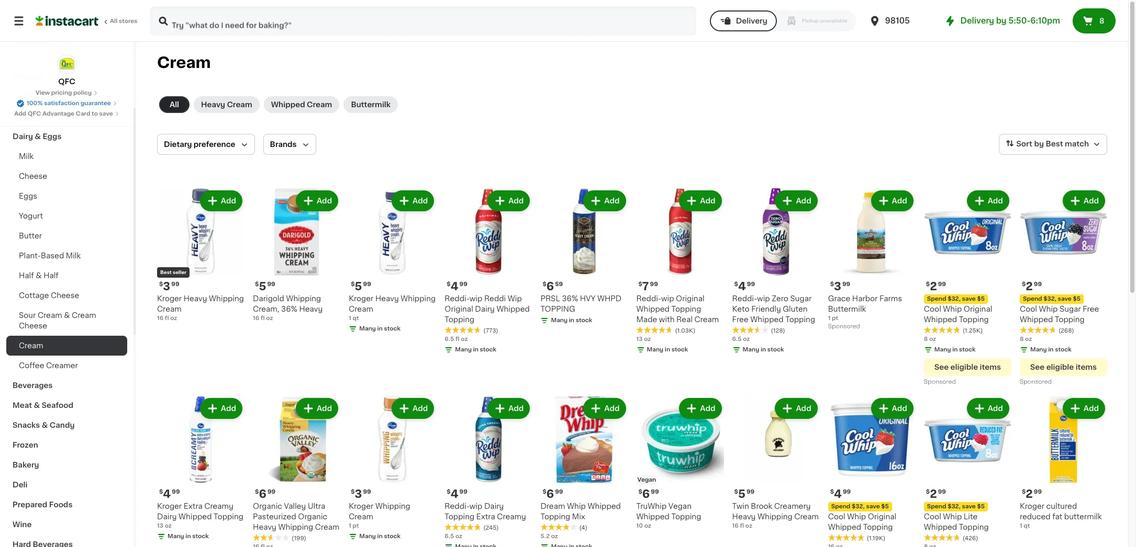 Task type: vqa. For each thing, say whether or not it's contained in the screenshot.


Task type: locate. For each thing, give the bounding box(es) containing it.
1 horizontal spatial 13
[[637, 337, 643, 343]]

6.5 oz down keto
[[733, 337, 750, 343]]

6.5 oz down the reddi-wip dairy topping extra creamy
[[445, 534, 463, 540]]

1 horizontal spatial vegan
[[669, 503, 692, 511]]

kroger inside kroger heavy whipping cream 16 fl oz
[[157, 295, 182, 303]]

stock inside product group
[[672, 347, 688, 353]]

1 horizontal spatial delivery
[[961, 17, 995, 25]]

zero
[[772, 295, 789, 303]]

heavy inside kroger heavy whipping cream 1 qt
[[375, 295, 399, 303]]

0 horizontal spatial milk
[[19, 153, 34, 160]]

whpd
[[598, 295, 622, 303]]

qfc up view pricing policy link
[[58, 78, 75, 85]]

cool for (1.19k)
[[828, 514, 846, 521]]

whipping inside kroger heavy whipping cream 16 fl oz
[[209, 295, 244, 303]]

0 vertical spatial 6.5 oz
[[733, 337, 750, 343]]

sugar up "gluten"
[[791, 295, 812, 303]]

& for half
[[36, 272, 42, 280]]

6 left 59
[[547, 281, 554, 292]]

4 for spend $32, save $5
[[834, 489, 842, 500]]

1 horizontal spatial best
[[1046, 140, 1064, 148]]

1 horizontal spatial see eligible items button
[[1020, 359, 1108, 377]]

reddi- for reddi-wip zero sugar keto friendly gluten free whipped topping
[[733, 295, 757, 303]]

truwhip vegan whipped topping 10 oz
[[637, 503, 701, 530]]

many in stock down "kroger whipping cream 1 pt"
[[359, 534, 401, 540]]

many in stock down (128)
[[743, 347, 784, 353]]

1 horizontal spatial 8
[[1020, 337, 1024, 343]]

spend $32, save $5 for (426)
[[927, 504, 985, 510]]

whipped inside cool whip sugar free whipped topping
[[1020, 316, 1053, 324]]

whipped inside dream whip whipped topping mix
[[588, 503, 621, 511]]

16 inside twin brook creamery heavy whipping cream 16 fl oz
[[733, 524, 739, 530]]

1 vertical spatial vegan
[[669, 503, 692, 511]]

mix
[[572, 514, 585, 521]]

3 up "kroger whipping cream 1 pt"
[[355, 489, 362, 500]]

8 inside button
[[1100, 17, 1105, 25]]

2 vertical spatial cheese
[[19, 323, 47, 330]]

$ 3 99 down best seller
[[159, 281, 179, 292]]

5 up kroger heavy whipping cream 1 qt
[[355, 281, 362, 292]]

all for all stores
[[110, 18, 117, 24]]

kroger inside "kroger whipping cream 1 pt"
[[349, 503, 374, 511]]

0 vertical spatial qt
[[353, 316, 359, 322]]

preference
[[194, 141, 235, 148]]

save up lite
[[962, 504, 976, 510]]

prepared foods link
[[6, 495, 127, 515]]

kroger inside kroger extra creamy dairy whipped topping 13 oz
[[157, 503, 182, 511]]

eligible down (1.25k)
[[951, 364, 978, 371]]

2 horizontal spatial $ 3 99
[[831, 281, 851, 292]]

cheese down the sour
[[19, 323, 47, 330]]

1 horizontal spatial eggs
[[43, 133, 62, 140]]

dietary preference button
[[157, 134, 255, 155]]

6 up pasteurized
[[259, 489, 267, 500]]

cool inside cool whip sugar free whipped topping
[[1020, 306, 1037, 313]]

instacart logo image
[[36, 15, 98, 27]]

1 vertical spatial qfc
[[28, 111, 41, 117]]

0 vertical spatial 36%
[[562, 295, 578, 303]]

$ 6 59
[[543, 281, 563, 292]]

2 horizontal spatial sponsored badge image
[[1020, 380, 1052, 386]]

original for (1.19k)
[[868, 514, 897, 521]]

1 horizontal spatial buttermilk
[[828, 306, 866, 313]]

0 horizontal spatial $ 3 99
[[159, 281, 179, 292]]

stock down (268)
[[1055, 347, 1072, 353]]

qfc down 100%
[[28, 111, 41, 117]]

recipes
[[13, 73, 43, 81]]

fl down best seller
[[165, 316, 169, 322]]

2 horizontal spatial 8
[[1100, 17, 1105, 25]]

3 for kroger
[[163, 281, 170, 292]]

original up (1.19k)
[[868, 514, 897, 521]]

whip for (268)
[[1039, 306, 1058, 313]]

whipped inside reddi-wip zero sugar keto friendly gluten free whipped topping
[[751, 316, 784, 324]]

wip inside reddi-wip zero sugar keto friendly gluten free whipped topping
[[757, 295, 770, 303]]

0 horizontal spatial qt
[[353, 316, 359, 322]]

2 $ 6 99 from the left
[[639, 489, 659, 500]]

$ 6 99 up truwhip
[[639, 489, 659, 500]]

many in stock down kroger heavy whipping cream 1 qt
[[359, 326, 401, 332]]

topping inside reddi-wip zero sugar keto friendly gluten free whipped topping
[[786, 316, 816, 324]]

half down plant-
[[19, 272, 34, 280]]

$32, for (426)
[[948, 504, 961, 510]]

milk down dairy & eggs
[[19, 153, 34, 160]]

spend $32, save $5 up (1.19k)
[[832, 504, 889, 510]]

2 eligible from the left
[[1047, 364, 1074, 371]]

fl
[[165, 316, 169, 322], [261, 316, 265, 322], [456, 337, 460, 343], [740, 524, 744, 530]]

1 horizontal spatial 6.5 oz
[[733, 337, 750, 343]]

1 items from the left
[[980, 364, 1001, 371]]

cottage cheese link
[[6, 286, 127, 306]]

0 vertical spatial by
[[997, 17, 1007, 25]]

4 for reddi-wip zero sugar keto friendly gluten free whipped topping
[[738, 281, 746, 292]]

$ 3 99 up grace
[[831, 281, 851, 292]]

whip inside cool whip sugar free whipped topping
[[1039, 306, 1058, 313]]

whipped inside reddi-wip reddi wip original dairy whipped topping
[[497, 306, 530, 313]]

1 see from the left
[[935, 364, 949, 371]]

1 see eligible items from the left
[[935, 364, 1001, 371]]

vegan inside truwhip vegan whipped topping 10 oz
[[669, 503, 692, 511]]

milk
[[19, 153, 34, 160], [66, 252, 81, 260]]

3 up grace
[[834, 281, 842, 292]]

deli
[[13, 482, 27, 489]]

1 horizontal spatial 16
[[253, 316, 259, 322]]

plant-based milk link
[[6, 246, 127, 266]]

by left 5:50-
[[997, 17, 1007, 25]]

wip
[[470, 295, 483, 303], [661, 295, 674, 303], [757, 295, 770, 303], [470, 503, 483, 511]]

save inside add qfc advantage card to save link
[[99, 111, 113, 117]]

0 horizontal spatial organic
[[253, 503, 282, 511]]

3 for grace
[[834, 281, 842, 292]]

spend $32, save $5 for (1.25k)
[[927, 296, 985, 302]]

(4)
[[579, 526, 588, 532]]

36% inside darigold whipping cream, 36% heavy 16 fl oz
[[281, 306, 297, 313]]

creamer
[[46, 362, 78, 370]]

wip inside the "reddi-wip original whipped topping made with real cream"
[[661, 295, 674, 303]]

cool whip original whipped topping for 2
[[924, 306, 993, 324]]

original inside reddi-wip reddi wip original dairy whipped topping
[[445, 306, 473, 313]]

eggs down the advantage
[[43, 133, 62, 140]]

delivery button
[[710, 10, 777, 31]]

$ inside '$ 6 59'
[[543, 282, 547, 288]]

pricing
[[51, 90, 72, 96]]

eligible for topping
[[951, 364, 978, 371]]

& down cottage cheese link
[[64, 312, 70, 319]]

1 vertical spatial pt
[[353, 524, 359, 530]]

whipping inside twin brook creamery heavy whipping cream 16 fl oz
[[758, 514, 793, 521]]

spend $32, save $5 up (1.25k)
[[927, 296, 985, 302]]

36% up topping
[[562, 295, 578, 303]]

1 eligible from the left
[[951, 364, 978, 371]]

6.5
[[445, 337, 454, 343], [733, 337, 742, 343], [445, 534, 454, 540]]

1 horizontal spatial pt
[[832, 316, 839, 322]]

0 horizontal spatial by
[[997, 17, 1007, 25]]

cream inside "kroger whipping cream 1 pt"
[[349, 514, 373, 521]]

stock down kroger heavy whipping cream 1 qt
[[384, 326, 401, 332]]

stock down (1.03k)
[[672, 347, 688, 353]]

frozen link
[[6, 436, 127, 456]]

& right "meat"
[[34, 402, 40, 410]]

best left match
[[1046, 140, 1064, 148]]

produce link
[[6, 107, 127, 127]]

best left seller
[[160, 270, 172, 275]]

heavy inside darigold whipping cream, 36% heavy 16 fl oz
[[299, 306, 323, 313]]

1 horizontal spatial 36%
[[562, 295, 578, 303]]

free inside reddi-wip zero sugar keto friendly gluten free whipped topping
[[733, 316, 749, 324]]

0 vertical spatial free
[[1083, 306, 1100, 313]]

wine link
[[6, 515, 127, 535]]

fl inside kroger heavy whipping cream 16 fl oz
[[165, 316, 169, 322]]

organic up pasteurized
[[253, 503, 282, 511]]

2 see eligible items button from the left
[[1020, 359, 1108, 377]]

16 inside kroger heavy whipping cream 16 fl oz
[[157, 316, 164, 322]]

(128)
[[771, 328, 785, 334]]

3 $ 6 99 from the left
[[543, 489, 563, 500]]

original inside the "reddi-wip original whipped topping made with real cream"
[[676, 295, 705, 303]]

6.5 down keto
[[733, 337, 742, 343]]

0 horizontal spatial all
[[110, 18, 117, 24]]

$5 up (1.19k)
[[882, 504, 889, 510]]

see eligible items button down (1.25k)
[[924, 359, 1012, 377]]

$ 5 99 up "twin"
[[735, 489, 755, 500]]

(268)
[[1059, 328, 1075, 334]]

save up (1.19k)
[[867, 504, 880, 510]]

pt inside 'grace harbor farms buttermilk 1 pt'
[[832, 316, 839, 322]]

pt
[[832, 316, 839, 322], [353, 524, 359, 530]]

16 down "twin"
[[733, 524, 739, 530]]

0 vertical spatial sugar
[[791, 295, 812, 303]]

free
[[1083, 306, 1100, 313], [733, 316, 749, 324]]

spend $32, save $5 up cool whip sugar free whipped topping
[[1023, 297, 1081, 302]]

spend $32, save $5 for (1.19k)
[[832, 504, 889, 510]]

fl down "twin"
[[740, 524, 744, 530]]

0 vertical spatial milk
[[19, 153, 34, 160]]

0 horizontal spatial see eligible items
[[935, 364, 1001, 371]]

0 horizontal spatial pt
[[353, 524, 359, 530]]

1 vertical spatial sugar
[[1060, 306, 1081, 313]]

0 vertical spatial 13
[[637, 337, 643, 343]]

1 horizontal spatial qfc
[[58, 78, 75, 85]]

2 horizontal spatial $ 6 99
[[639, 489, 659, 500]]

0 horizontal spatial items
[[980, 364, 1001, 371]]

qt
[[353, 316, 359, 322], [1024, 524, 1030, 530]]

kroger for 5
[[349, 295, 374, 303]]

1 horizontal spatial half
[[44, 272, 59, 280]]

whip inside dream whip whipped topping mix
[[567, 503, 586, 511]]

2 horizontal spatial 3
[[834, 281, 842, 292]]

creamy
[[204, 503, 233, 511], [497, 514, 526, 521]]

whipped inside the "reddi-wip original whipped topping made with real cream"
[[637, 306, 670, 313]]

truwhip
[[637, 503, 667, 511]]

add button
[[201, 192, 242, 211], [297, 192, 337, 211], [393, 192, 433, 211], [489, 192, 529, 211], [585, 192, 625, 211], [681, 192, 721, 211], [776, 192, 817, 211], [872, 192, 913, 211], [968, 192, 1009, 211], [1064, 192, 1105, 211], [201, 400, 242, 419], [297, 400, 337, 419], [393, 400, 433, 419], [489, 400, 529, 419], [585, 400, 625, 419], [681, 400, 721, 419], [776, 400, 817, 419], [872, 400, 913, 419], [968, 400, 1009, 419], [1064, 400, 1105, 419]]

save
[[99, 111, 113, 117], [962, 296, 976, 302], [1058, 297, 1072, 302], [962, 504, 976, 510], [867, 504, 880, 510]]

qfc inside add qfc advantage card to save link
[[28, 111, 41, 117]]

8 oz for cool whip original whipped topping
[[924, 337, 937, 343]]

reddi- for reddi-wip reddi wip original dairy whipped topping
[[445, 295, 470, 303]]

2 see from the left
[[1031, 364, 1045, 371]]

16 down cream,
[[253, 316, 259, 322]]

sour cream & cream cheese link
[[6, 306, 127, 336]]

sour
[[19, 312, 36, 319]]

0 vertical spatial best
[[1046, 140, 1064, 148]]

0 horizontal spatial $ 6 99
[[255, 489, 276, 500]]

0 horizontal spatial extra
[[184, 503, 203, 511]]

& up cottage
[[36, 272, 42, 280]]

1 vertical spatial qt
[[1024, 524, 1030, 530]]

1 vertical spatial creamy
[[497, 514, 526, 521]]

spend for (1.25k)
[[927, 296, 947, 302]]

wip inside reddi-wip reddi wip original dairy whipped topping
[[470, 295, 483, 303]]

0 vertical spatial pt
[[832, 316, 839, 322]]

0 vertical spatial qfc
[[58, 78, 75, 85]]

2 horizontal spatial $ 5 99
[[735, 489, 755, 500]]

cheese down half & half link
[[51, 292, 79, 300]]

wip inside the reddi-wip dairy topping extra creamy
[[470, 503, 483, 511]]

extra
[[184, 503, 203, 511], [476, 514, 495, 521]]

1 vertical spatial eggs
[[19, 193, 37, 200]]

save up cool whip sugar free whipped topping
[[1058, 297, 1072, 302]]

beverages
[[13, 382, 53, 390]]

$ 5 99 up kroger heavy whipping cream 1 qt
[[351, 281, 371, 292]]

1 see eligible items button from the left
[[924, 359, 1012, 377]]

36% inside prsl 36% hvy whpd topping
[[562, 295, 578, 303]]

eligible down (268)
[[1047, 364, 1074, 371]]

reddi-wip reddi wip original dairy whipped topping
[[445, 295, 530, 324]]

1 vertical spatial buttermilk
[[828, 306, 866, 313]]

1 horizontal spatial $ 3 99
[[351, 489, 371, 500]]

spend $32, save $5 for (268)
[[1023, 297, 1081, 302]]

6
[[547, 281, 554, 292], [259, 489, 267, 500], [643, 489, 650, 500], [547, 489, 554, 500]]

$ 3 99 for kroger
[[159, 281, 179, 292]]

$5 for (1.25k)
[[978, 296, 985, 302]]

$ 5 99 for darigold whipping cream, 36% heavy
[[255, 281, 275, 292]]

$ 5 99
[[255, 281, 275, 292], [351, 281, 371, 292], [735, 489, 755, 500]]

0 vertical spatial creamy
[[204, 503, 233, 511]]

all stores link
[[36, 6, 138, 36]]

$ 2 99 for cool whip original whipped topping
[[926, 281, 946, 292]]

None search field
[[150, 6, 696, 36]]

spend up "cool whip lite whipped topping"
[[927, 504, 947, 510]]

valley
[[284, 503, 306, 511]]

whip for (1.25k)
[[943, 306, 962, 313]]

heavy inside heavy cream 'link'
[[201, 101, 225, 108]]

0 horizontal spatial delivery
[[736, 17, 768, 25]]

& down produce
[[35, 133, 41, 140]]

by inside 'field'
[[1035, 140, 1044, 148]]

$5 up cool whip sugar free whipped topping
[[1073, 297, 1081, 302]]

sort
[[1017, 140, 1033, 148]]

eggs inside eggs link
[[19, 193, 37, 200]]

1 vertical spatial 36%
[[281, 306, 297, 313]]

many
[[551, 318, 568, 324], [359, 326, 376, 332], [455, 347, 472, 353], [647, 347, 664, 353], [743, 347, 760, 353], [935, 347, 951, 353], [1031, 347, 1047, 353], [168, 534, 184, 540], [359, 534, 376, 540]]

spend $32, save $5 up "cool whip lite whipped topping"
[[927, 504, 985, 510]]

whip for (4)
[[567, 503, 586, 511]]

original up real
[[676, 295, 705, 303]]

real
[[677, 316, 693, 324]]

cream inside the "reddi-wip original whipped topping made with real cream"
[[695, 316, 719, 324]]

1 vertical spatial 13
[[157, 524, 163, 530]]

0 horizontal spatial sugar
[[791, 295, 812, 303]]

$ 7 99
[[639, 281, 658, 292]]

$ 4 99 for reddi-wip zero sugar keto friendly gluten free whipped topping
[[735, 281, 755, 292]]

cheese inside sour cream & cream cheese
[[19, 323, 47, 330]]

milk right based
[[66, 252, 81, 260]]

bakery
[[13, 462, 39, 469]]

topping inside kroger extra creamy dairy whipped topping 13 oz
[[214, 514, 243, 521]]

free inside cool whip sugar free whipped topping
[[1083, 306, 1100, 313]]

whip inside "cool whip lite whipped topping"
[[943, 514, 962, 521]]

see eligible items down (1.25k)
[[935, 364, 1001, 371]]

extra inside the reddi-wip dairy topping extra creamy
[[476, 514, 495, 521]]

wine
[[13, 522, 32, 529]]

0 horizontal spatial sponsored badge image
[[828, 324, 860, 330]]

0 horizontal spatial 8 oz
[[924, 337, 937, 343]]

$ 4 99 for spend $32, save $5
[[831, 489, 851, 500]]

& for eggs
[[35, 133, 41, 140]]

$ 6 99 up pasteurized
[[255, 489, 276, 500]]

whipping inside kroger heavy whipping cream 1 qt
[[401, 295, 436, 303]]

sponsored badge image for cool whip sugar free whipped topping
[[1020, 380, 1052, 386]]

all
[[110, 18, 117, 24], [170, 101, 179, 108]]

delivery inside button
[[736, 17, 768, 25]]

sponsored badge image
[[828, 324, 860, 330], [924, 380, 956, 386], [1020, 380, 1052, 386]]

butter link
[[6, 226, 127, 246]]

1 horizontal spatial all
[[170, 101, 179, 108]]

spend up cool whip sugar free whipped topping
[[1023, 297, 1043, 302]]

delivery for delivery
[[736, 17, 768, 25]]

sponsored badge image for cool whip original whipped topping
[[924, 380, 956, 386]]

half down plant-based milk
[[44, 272, 59, 280]]

organic down ultra
[[298, 514, 327, 521]]

0 horizontal spatial 3
[[163, 281, 170, 292]]

creamery
[[775, 503, 811, 511]]

cool whip original whipped topping up (1.25k)
[[924, 306, 993, 324]]

whipped inside "cool whip lite whipped topping"
[[924, 524, 958, 532]]

1 vertical spatial cool whip original whipped topping
[[828, 514, 897, 532]]

oz inside twin brook creamery heavy whipping cream 16 fl oz
[[746, 524, 753, 530]]

0 horizontal spatial creamy
[[204, 503, 233, 511]]

$5 for (268)
[[1073, 297, 1081, 302]]

best
[[1046, 140, 1064, 148], [160, 270, 172, 275]]

kroger
[[157, 295, 182, 303], [349, 295, 374, 303], [157, 503, 182, 511], [349, 503, 374, 511], [1020, 503, 1045, 511]]

2 horizontal spatial 5
[[738, 489, 746, 500]]

6.5 down reddi-wip reddi wip original dairy whipped topping
[[445, 337, 454, 343]]

100%
[[27, 101, 43, 106]]

0 vertical spatial eggs
[[43, 133, 62, 140]]

1 horizontal spatial 8 oz
[[1020, 337, 1032, 343]]

1 horizontal spatial eligible
[[1047, 364, 1074, 371]]

8 oz
[[924, 337, 937, 343], [1020, 337, 1032, 343]]

1 inside kroger heavy whipping cream 1 qt
[[349, 316, 351, 322]]

see eligible items button
[[924, 359, 1012, 377], [1020, 359, 1108, 377]]

all for all
[[170, 101, 179, 108]]

(199)
[[292, 536, 306, 542]]

kroger inside kroger heavy whipping cream 1 qt
[[349, 295, 374, 303]]

5 up "twin"
[[738, 489, 746, 500]]

cool for (268)
[[1020, 306, 1037, 313]]

0 horizontal spatial 5
[[259, 281, 266, 292]]

reddi- inside reddi-wip reddi wip original dairy whipped topping
[[445, 295, 470, 303]]

ultra
[[308, 503, 325, 511]]

product group
[[157, 189, 245, 323], [253, 189, 341, 323], [349, 189, 436, 336], [445, 189, 532, 357], [541, 189, 628, 327], [637, 189, 724, 357], [733, 189, 820, 357], [828, 189, 916, 333], [924, 189, 1012, 388], [1020, 189, 1108, 388], [157, 397, 245, 544], [253, 397, 341, 548], [349, 397, 436, 544], [445, 397, 532, 548], [541, 397, 628, 548], [637, 397, 724, 531], [733, 397, 820, 531], [828, 397, 916, 548], [924, 397, 1012, 548], [1020, 397, 1108, 531]]

0 vertical spatial cool whip original whipped topping
[[924, 306, 993, 324]]

1 horizontal spatial see
[[1031, 364, 1045, 371]]

oz inside kroger extra creamy dairy whipped topping 13 oz
[[165, 524, 172, 530]]

view pricing policy link
[[36, 89, 98, 97]]

1 horizontal spatial by
[[1035, 140, 1044, 148]]

6 up dream
[[547, 489, 554, 500]]

cultured
[[1047, 503, 1077, 511]]

oz
[[170, 316, 177, 322], [266, 316, 273, 322], [461, 337, 468, 343], [644, 337, 651, 343], [743, 337, 750, 343], [930, 337, 937, 343], [1026, 337, 1032, 343], [165, 524, 172, 530], [645, 524, 651, 530], [746, 524, 753, 530], [456, 534, 463, 540], [551, 534, 558, 540]]

dairy inside reddi-wip reddi wip original dairy whipped topping
[[475, 306, 495, 313]]

stock down prsl 36% hvy whpd topping
[[576, 318, 592, 324]]

1 vertical spatial free
[[733, 316, 749, 324]]

many in stock
[[551, 318, 592, 324], [359, 326, 401, 332], [455, 347, 497, 353], [647, 347, 688, 353], [743, 347, 784, 353], [935, 347, 976, 353], [1031, 347, 1072, 353], [168, 534, 209, 540], [359, 534, 401, 540]]

$5 up (1.25k)
[[978, 296, 985, 302]]

$ 3 99 up "kroger whipping cream 1 pt"
[[351, 489, 371, 500]]

0 vertical spatial all
[[110, 18, 117, 24]]

2 half from the left
[[44, 272, 59, 280]]

1 horizontal spatial $ 5 99
[[351, 281, 371, 292]]

all left stores
[[110, 18, 117, 24]]

save up (1.25k)
[[962, 296, 976, 302]]

stores
[[119, 18, 138, 24]]

twin brook creamery heavy whipping cream 16 fl oz
[[733, 503, 819, 530]]

2 items from the left
[[1076, 364, 1097, 371]]

pt inside "kroger whipping cream 1 pt"
[[353, 524, 359, 530]]

many in stock down (1.25k)
[[935, 347, 976, 353]]

$ 4 99 for reddi-wip dairy topping extra creamy
[[447, 489, 468, 500]]

wip for reddi
[[470, 295, 483, 303]]

fl down cream,
[[261, 316, 265, 322]]

best inside 'field'
[[1046, 140, 1064, 148]]

items for cool whip sugar free whipped topping
[[1076, 364, 1097, 371]]

1 inside kroger cultured reduced fat buttermilk 1 qt
[[1020, 524, 1023, 530]]

2 8 oz from the left
[[1020, 337, 1032, 343]]

heavy inside twin brook creamery heavy whipping cream 16 fl oz
[[733, 514, 756, 521]]

16 down best seller
[[157, 316, 164, 322]]

qfc inside qfc link
[[58, 78, 75, 85]]

36% right cream,
[[281, 306, 297, 313]]

3 down best seller
[[163, 281, 170, 292]]

1 vertical spatial organic
[[298, 514, 327, 521]]

see eligible items
[[935, 364, 1001, 371], [1031, 364, 1097, 371]]

stock down "kroger whipping cream 1 pt"
[[384, 534, 401, 540]]

see eligible items button down (268)
[[1020, 359, 1108, 377]]

0 horizontal spatial 16
[[157, 316, 164, 322]]

vegan
[[638, 478, 656, 484], [669, 503, 692, 511]]

reddi- inside the "reddi-wip original whipped topping made with real cream"
[[637, 295, 662, 303]]

reddi- for reddi-wip dairy topping extra creamy
[[445, 503, 470, 511]]

$5 up lite
[[978, 504, 985, 510]]

1 8 oz from the left
[[924, 337, 937, 343]]

$5
[[978, 296, 985, 302], [1073, 297, 1081, 302], [978, 504, 985, 510], [882, 504, 889, 510]]

kroger whipping cream 1 pt
[[349, 503, 410, 530]]

lists link
[[6, 29, 127, 50]]

0 horizontal spatial best
[[160, 270, 172, 275]]

heavy
[[201, 101, 225, 108], [184, 295, 207, 303], [375, 295, 399, 303], [299, 306, 323, 313], [733, 514, 756, 521], [253, 524, 276, 532]]

1 horizontal spatial free
[[1083, 306, 1100, 313]]

6 up truwhip
[[643, 489, 650, 500]]

reddi- inside the reddi-wip dairy topping extra creamy
[[445, 503, 470, 511]]

whipped inside kroger extra creamy dairy whipped topping 13 oz
[[179, 514, 212, 521]]

save for (1.25k)
[[962, 296, 976, 302]]

thanksgiving
[[13, 93, 63, 101]]

4 for reddi-wip reddi wip original dairy whipped topping
[[451, 281, 459, 292]]

& for candy
[[42, 422, 48, 429]]

0 horizontal spatial half
[[19, 272, 34, 280]]

see eligible items for whipped
[[1031, 364, 1097, 371]]

frozen
[[13, 442, 38, 449]]

cool whip original whipped topping up (1.19k)
[[828, 514, 897, 532]]

topping
[[541, 306, 576, 313]]

farms
[[880, 295, 902, 303]]

topping inside the "reddi-wip original whipped topping made with real cream"
[[672, 306, 701, 313]]

6.5 for topping
[[445, 337, 454, 343]]

seafood
[[42, 402, 73, 410]]

(1.19k)
[[867, 536, 886, 542]]

$32, for (1.19k)
[[852, 504, 865, 510]]

0 horizontal spatial see eligible items button
[[924, 359, 1012, 377]]

spend right farms at the right bottom of the page
[[927, 296, 947, 302]]

see for whipped
[[1031, 364, 1045, 371]]

original up (1.25k)
[[964, 306, 993, 313]]

1 horizontal spatial extra
[[476, 514, 495, 521]]

0 horizontal spatial free
[[733, 316, 749, 324]]

save right the to
[[99, 111, 113, 117]]

spend for (268)
[[1023, 297, 1043, 302]]

0 vertical spatial buttermilk
[[351, 101, 391, 108]]

0 horizontal spatial 36%
[[281, 306, 297, 313]]

cream inside 'link'
[[227, 101, 252, 108]]

1 vertical spatial milk
[[66, 252, 81, 260]]

by right sort
[[1035, 140, 1044, 148]]

view pricing policy
[[36, 90, 92, 96]]

1 horizontal spatial see eligible items
[[1031, 364, 1097, 371]]

1 $ 6 99 from the left
[[255, 489, 276, 500]]

1 vertical spatial best
[[160, 270, 172, 275]]

6.5 oz for reddi-wip dairy topping extra creamy
[[445, 534, 463, 540]]

$5 for (1.19k)
[[882, 504, 889, 510]]

0 horizontal spatial cool whip original whipped topping
[[828, 514, 897, 532]]

2 see eligible items from the left
[[1031, 364, 1097, 371]]

whipped
[[271, 101, 305, 108], [497, 306, 530, 313], [637, 306, 670, 313], [751, 316, 784, 324], [924, 316, 958, 324], [1020, 316, 1053, 324], [588, 503, 621, 511], [179, 514, 212, 521], [637, 514, 670, 521], [924, 524, 958, 532], [828, 524, 862, 532]]

1 horizontal spatial creamy
[[497, 514, 526, 521]]

see eligible items for topping
[[935, 364, 1001, 371]]

(773)
[[484, 328, 498, 334]]

original up 6.5 fl oz
[[445, 306, 473, 313]]

cheese down milk link at the left
[[19, 173, 47, 180]]

1 horizontal spatial $ 6 99
[[543, 489, 563, 500]]

1 half from the left
[[19, 272, 34, 280]]

1 vertical spatial 6.5 oz
[[445, 534, 463, 540]]

$ 6 99 up dream
[[543, 489, 563, 500]]

wip for dairy
[[470, 503, 483, 511]]

spend right creamery
[[832, 504, 851, 510]]

1 horizontal spatial 5
[[355, 281, 362, 292]]

0 horizontal spatial see
[[935, 364, 949, 371]]

many in stock down topping
[[551, 318, 592, 324]]

1 vertical spatial all
[[170, 101, 179, 108]]

cool inside "cool whip lite whipped topping"
[[924, 514, 942, 521]]

eggs up yogurt in the left of the page
[[19, 193, 37, 200]]

0 horizontal spatial qfc
[[28, 111, 41, 117]]

$ 5 99 for kroger heavy whipping cream
[[351, 281, 371, 292]]

0 horizontal spatial eligible
[[951, 364, 978, 371]]

all up dietary
[[170, 101, 179, 108]]

$ 5 99 up darigold
[[255, 281, 275, 292]]

$ 3 99 for grace
[[831, 281, 851, 292]]

beverages link
[[6, 376, 127, 396]]

$32,
[[948, 296, 961, 302], [1044, 297, 1057, 302], [948, 504, 961, 510], [852, 504, 865, 510]]

topping inside the reddi-wip dairy topping extra creamy
[[445, 514, 475, 521]]



Task type: describe. For each thing, give the bounding box(es) containing it.
dairy inside kroger extra creamy dairy whipped topping 13 oz
[[157, 514, 177, 521]]

whipped inside truwhip vegan whipped topping 10 oz
[[637, 514, 670, 521]]

advantage
[[42, 111, 74, 117]]

lists
[[29, 36, 47, 43]]

see eligible items button for topping
[[924, 359, 1012, 377]]

keto
[[733, 306, 750, 313]]

cream inside "organic valley ultra pasteurized organic heavy whipping cream"
[[315, 524, 340, 532]]

6 for prsl 36% hvy whpd topping
[[547, 281, 554, 292]]

cream link
[[6, 336, 127, 356]]

dairy & eggs link
[[6, 127, 127, 147]]

reddi-wip original whipped topping made with real cream
[[637, 295, 719, 324]]

see for topping
[[935, 364, 949, 371]]

qfc logo image
[[57, 54, 77, 74]]

$ 4 99 for reddi-wip reddi wip original dairy whipped topping
[[447, 281, 468, 292]]

topping inside truwhip vegan whipped topping 10 oz
[[672, 514, 701, 521]]

sugar inside reddi-wip zero sugar keto friendly gluten free whipped topping
[[791, 295, 812, 303]]

best for best seller
[[160, 270, 172, 275]]

original for (1.03k)
[[676, 295, 705, 303]]

reddi-wip dairy topping extra creamy
[[445, 503, 526, 521]]

whip for (426)
[[943, 514, 962, 521]]

original for (1.25k)
[[964, 306, 993, 313]]

wip for zero
[[757, 295, 770, 303]]

$ inside $ 7 99
[[639, 282, 643, 288]]

reddi-wip zero sugar keto friendly gluten free whipped topping
[[733, 295, 816, 324]]

creamy inside kroger extra creamy dairy whipped topping 13 oz
[[204, 503, 233, 511]]

6:10pm
[[1031, 17, 1061, 25]]

many in stock down (1.03k)
[[647, 347, 688, 353]]

$ 4 99 for kroger extra creamy dairy whipped topping
[[159, 489, 180, 500]]

policy
[[73, 90, 92, 96]]

(1.25k)
[[963, 328, 983, 334]]

creamy inside the reddi-wip dairy topping extra creamy
[[497, 514, 526, 521]]

$5 for (426)
[[978, 504, 985, 510]]

$ 2 99 for cool whip lite whipped topping
[[926, 489, 946, 500]]

darigold
[[253, 295, 284, 303]]

prsl 36% hvy whpd topping
[[541, 295, 622, 313]]

yogurt
[[19, 213, 43, 220]]

topping inside dream whip whipped topping mix
[[541, 514, 570, 521]]

prsl
[[541, 295, 560, 303]]

meat
[[13, 402, 32, 410]]

cool whip lite whipped topping
[[924, 514, 989, 532]]

6 for dream whip whipped topping mix
[[547, 489, 554, 500]]

best seller
[[160, 270, 187, 275]]

& for seafood
[[34, 402, 40, 410]]

reddi
[[484, 295, 506, 303]]

sort by
[[1017, 140, 1044, 148]]

recipes link
[[6, 67, 127, 87]]

5 for darigold whipping cream, 36% heavy
[[259, 281, 266, 292]]

snacks & candy
[[13, 422, 75, 429]]

grace
[[828, 295, 851, 303]]

2 for cool whip original whipped topping
[[930, 281, 937, 292]]

stock down (128)
[[768, 347, 784, 353]]

coffee
[[19, 362, 44, 370]]

cool whip original whipped topping for 4
[[828, 514, 897, 532]]

fl down reddi-wip reddi wip original dairy whipped topping
[[456, 337, 460, 343]]

extra inside kroger extra creamy dairy whipped topping 13 oz
[[184, 503, 203, 511]]

6.5 for free
[[733, 337, 742, 343]]

topping inside reddi-wip reddi wip original dairy whipped topping
[[445, 316, 475, 324]]

sugar inside cool whip sugar free whipped topping
[[1060, 306, 1081, 313]]

stock down (773)
[[480, 347, 497, 353]]

0 vertical spatial cheese
[[19, 173, 47, 180]]

heavy inside "organic valley ultra pasteurized organic heavy whipping cream"
[[253, 524, 276, 532]]

kroger heavy whipping cream 1 qt
[[349, 295, 436, 322]]

(1.03k)
[[675, 328, 696, 334]]

qfc link
[[57, 54, 77, 87]]

match
[[1065, 140, 1089, 148]]

yogurt link
[[6, 206, 127, 226]]

best match
[[1046, 140, 1089, 148]]

dietary preference
[[164, 141, 235, 148]]

$32, for (1.25k)
[[948, 296, 961, 302]]

save for (1.19k)
[[867, 504, 880, 510]]

$ 6 99 for truwhip vegan whipped topping
[[639, 489, 659, 500]]

grace harbor farms buttermilk 1 pt
[[828, 295, 902, 322]]

1 vertical spatial cheese
[[51, 292, 79, 300]]

service type group
[[710, 10, 856, 31]]

1 horizontal spatial milk
[[66, 252, 81, 260]]

kroger for 3
[[349, 503, 374, 511]]

oz inside kroger heavy whipping cream 16 fl oz
[[170, 316, 177, 322]]

guarantee
[[81, 101, 111, 106]]

many in stock down 6.5 fl oz
[[455, 347, 497, 353]]

8 for cool whip original whipped topping
[[924, 337, 928, 343]]

half & half
[[19, 272, 59, 280]]

7
[[643, 281, 649, 292]]

whipping inside "kroger whipping cream 1 pt"
[[375, 503, 410, 511]]

5 for twin brook creamery heavy whipping cream
[[738, 489, 746, 500]]

oz inside darigold whipping cream, 36% heavy 16 fl oz
[[266, 316, 273, 322]]

cottage cheese
[[19, 292, 79, 300]]

coffee creamer
[[19, 362, 78, 370]]

0 horizontal spatial vegan
[[638, 478, 656, 484]]

reddi- for reddi-wip original whipped topping made with real cream
[[637, 295, 662, 303]]

twin
[[733, 503, 749, 511]]

topping inside cool whip sugar free whipped topping
[[1055, 316, 1085, 324]]

friendly
[[752, 306, 781, 313]]

stock down kroger extra creamy dairy whipped topping 13 oz
[[192, 534, 209, 540]]

100% satisfaction guarantee
[[27, 101, 111, 106]]

0 vertical spatial organic
[[253, 503, 282, 511]]

4 for reddi-wip dairy topping extra creamy
[[451, 489, 459, 500]]

whipping inside "organic valley ultra pasteurized organic heavy whipping cream"
[[278, 524, 313, 532]]

5.2 oz
[[541, 534, 558, 540]]

whipping inside darigold whipping cream, 36% heavy 16 fl oz
[[286, 295, 321, 303]]

dairy & eggs
[[13, 133, 62, 140]]

fl inside twin brook creamery heavy whipping cream 16 fl oz
[[740, 524, 744, 530]]

darigold whipping cream, 36% heavy 16 fl oz
[[253, 295, 323, 322]]

qt inside kroger cultured reduced fat buttermilk 1 qt
[[1024, 524, 1030, 530]]

8 button
[[1073, 8, 1116, 34]]

6.5 down the reddi-wip dairy topping extra creamy
[[445, 534, 454, 540]]

98105 button
[[869, 6, 932, 36]]

hvy
[[580, 295, 596, 303]]

reduced
[[1020, 514, 1051, 521]]

heavy cream link
[[194, 96, 260, 113]]

based
[[41, 252, 64, 260]]

1 horizontal spatial 3
[[355, 489, 362, 500]]

dream
[[541, 503, 565, 511]]

meat & seafood link
[[6, 396, 127, 416]]

spend for (426)
[[927, 504, 947, 510]]

16 inside darigold whipping cream, 36% heavy 16 fl oz
[[253, 316, 259, 322]]

cream,
[[253, 306, 279, 313]]

13 oz
[[637, 337, 651, 343]]

bakery link
[[6, 456, 127, 476]]

5:50-
[[1009, 17, 1031, 25]]

organic valley ultra pasteurized organic heavy whipping cream
[[253, 503, 340, 532]]

6 for truwhip vegan whipped topping
[[643, 489, 650, 500]]

& inside sour cream & cream cheese
[[64, 312, 70, 319]]

$ 5 99 for twin brook creamery heavy whipping cream
[[735, 489, 755, 500]]

dairy inside the reddi-wip dairy topping extra creamy
[[484, 503, 504, 511]]

delivery for delivery by 5:50-6:10pm
[[961, 17, 995, 25]]

6 for organic valley ultra pasteurized organic heavy whipping cream
[[259, 489, 267, 500]]

to
[[92, 111, 98, 117]]

eggs link
[[6, 186, 127, 206]]

eggs inside dairy & eggs link
[[43, 133, 62, 140]]

kroger inside kroger cultured reduced fat buttermilk 1 qt
[[1020, 503, 1045, 511]]

59
[[555, 282, 563, 288]]

by for delivery
[[997, 17, 1007, 25]]

1 inside "kroger whipping cream 1 pt"
[[349, 524, 351, 530]]

$ 2 99 for cool whip sugar free whipped topping
[[1022, 281, 1042, 292]]

stock down (1.25k)
[[960, 347, 976, 353]]

candy
[[50, 422, 75, 429]]

Search field
[[151, 7, 695, 35]]

view
[[36, 90, 50, 96]]

cream inside twin brook creamery heavy whipping cream 16 fl oz
[[795, 514, 819, 521]]

heavy inside kroger heavy whipping cream 16 fl oz
[[184, 295, 207, 303]]

spend for (1.19k)
[[832, 504, 851, 510]]

buttermilk inside 'grace harbor farms buttermilk 1 pt'
[[828, 306, 866, 313]]

1 inside 'grace harbor farms buttermilk 1 pt'
[[828, 316, 831, 322]]

items for cool whip original whipped topping
[[980, 364, 1001, 371]]

harbor
[[853, 295, 878, 303]]

with
[[659, 316, 675, 324]]

cool for (426)
[[924, 514, 942, 521]]

fl inside darigold whipping cream, 36% heavy 16 fl oz
[[261, 316, 265, 322]]

8 for cool whip sugar free whipped topping
[[1020, 337, 1024, 343]]

$ 6 99 for dream whip whipped topping mix
[[543, 489, 563, 500]]

save for (426)
[[962, 504, 976, 510]]

many in stock down kroger extra creamy dairy whipped topping 13 oz
[[168, 534, 209, 540]]

oz inside truwhip vegan whipped topping 10 oz
[[645, 524, 651, 530]]

2 for cool whip lite whipped topping
[[930, 489, 937, 500]]

cream inside kroger heavy whipping cream 16 fl oz
[[157, 306, 182, 313]]

13 inside kroger extra creamy dairy whipped topping 13 oz
[[157, 524, 163, 530]]

save for (268)
[[1058, 297, 1072, 302]]

wip
[[508, 295, 522, 303]]

Best match Sort by field
[[999, 134, 1108, 155]]

seller
[[173, 270, 187, 275]]

dietary
[[164, 141, 192, 148]]

qt inside kroger heavy whipping cream 1 qt
[[353, 316, 359, 322]]

$ 6 99 for organic valley ultra pasteurized organic heavy whipping cream
[[255, 489, 276, 500]]

(426)
[[963, 536, 979, 542]]

0 horizontal spatial buttermilk
[[351, 101, 391, 108]]

99 inside $ 7 99
[[650, 282, 658, 288]]

best for best match
[[1046, 140, 1064, 148]]

2 for cool whip sugar free whipped topping
[[1026, 281, 1033, 292]]

cream inside kroger heavy whipping cream 1 qt
[[349, 306, 373, 313]]

all link
[[159, 96, 190, 113]]

kroger for 4
[[157, 503, 182, 511]]

delivery by 5:50-6:10pm link
[[944, 15, 1061, 27]]

wip for original
[[661, 295, 674, 303]]

1 horizontal spatial organic
[[298, 514, 327, 521]]

eligible for whipped
[[1047, 364, 1074, 371]]

5 for kroger heavy whipping cream
[[355, 281, 362, 292]]

by for sort
[[1035, 140, 1044, 148]]

snacks
[[13, 422, 40, 429]]

half & half link
[[6, 266, 127, 286]]

fat
[[1053, 514, 1063, 521]]

dream whip whipped topping mix
[[541, 503, 621, 521]]

4 for kroger extra creamy dairy whipped topping
[[163, 489, 171, 500]]

see eligible items button for whipped
[[1020, 359, 1108, 377]]

coffee creamer link
[[6, 356, 127, 376]]

whipped cream
[[271, 101, 332, 108]]

whip for (1.19k)
[[848, 514, 866, 521]]

$32, for (268)
[[1044, 297, 1057, 302]]

cottage
[[19, 292, 49, 300]]

many in stock down (268)
[[1031, 347, 1072, 353]]

product group containing 7
[[637, 189, 724, 357]]

8 oz for cool whip sugar free whipped topping
[[1020, 337, 1032, 343]]

topping inside "cool whip lite whipped topping"
[[959, 524, 989, 532]]

milk link
[[6, 147, 127, 167]]

6.5 oz for reddi-wip zero sugar keto friendly gluten free whipped topping
[[733, 337, 750, 343]]

cool for (1.25k)
[[924, 306, 942, 313]]



